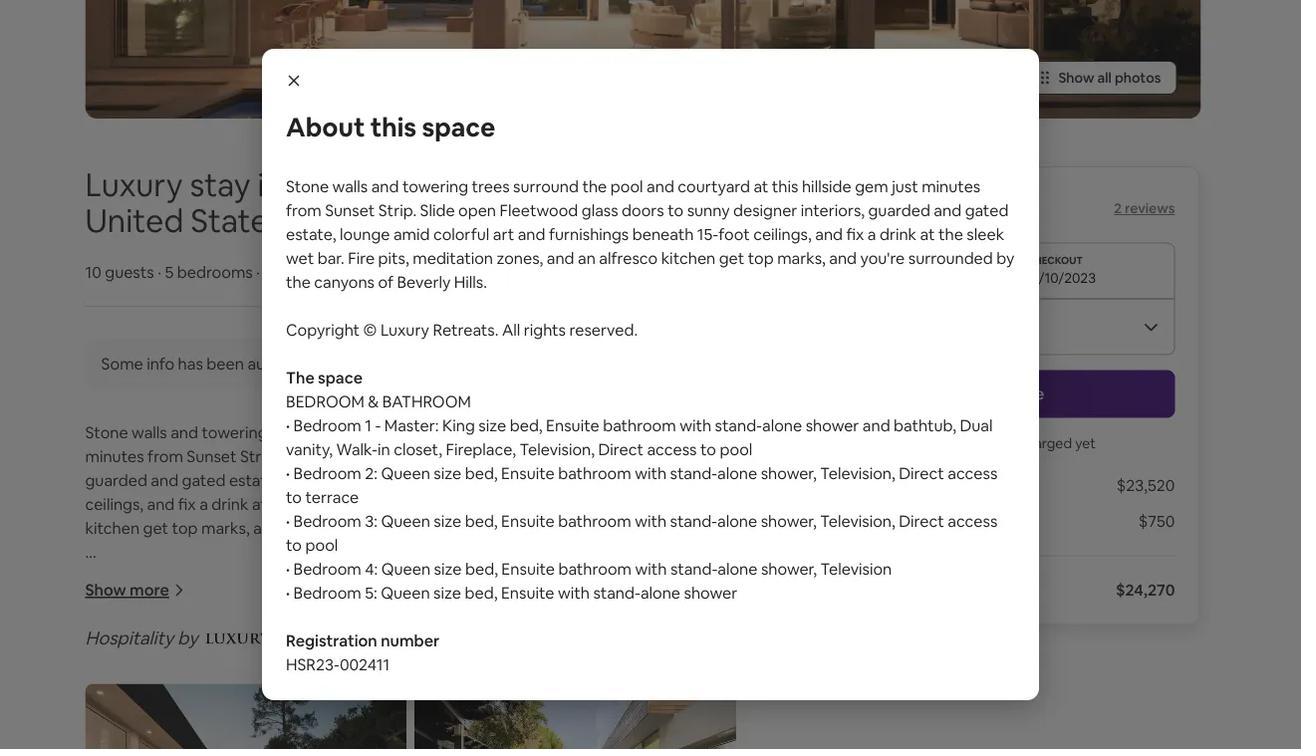 Task type: locate. For each thing, give the bounding box(es) containing it.
bedroom down show more at the left of page
[[85, 637, 164, 658]]

0 vertical spatial courtyard
[[678, 176, 750, 196]]

ensuite
[[546, 415, 599, 435], [501, 463, 555, 483], [501, 511, 555, 531], [502, 558, 555, 579], [501, 582, 554, 603], [345, 661, 399, 682], [300, 709, 354, 730]]

fix
[[846, 224, 864, 244], [178, 494, 196, 514]]

0 vertical spatial just
[[892, 176, 918, 196]]

rights
[[524, 319, 566, 340], [323, 566, 365, 586]]

space
[[422, 111, 495, 144], [318, 367, 363, 388]]

space up hills,
[[422, 111, 495, 144]]

gem
[[855, 176, 888, 196], [654, 422, 688, 443]]

strip. down some info has been automatically translated.
[[240, 446, 278, 466]]

2 $3,360 from the top
[[854, 475, 904, 496]]

& down translated.
[[368, 391, 379, 411]]

1 horizontal spatial copyright
[[286, 319, 360, 340]]

© up hospitality by
[[163, 566, 176, 586]]

show more
[[85, 580, 169, 600]]

x
[[908, 475, 916, 496]]

wet left the baths
[[286, 248, 314, 268]]

towering down been
[[202, 422, 268, 443]]

about this space dialog
[[262, 49, 1039, 700]]

pits, inside about this space 'dialog'
[[378, 248, 409, 268]]

fireplace, inside bedroom & bathroom • bedroom 1 - master: king size bed, ensuite bathroom with stand-alone shower and bathtub, dual vanity, walk-in closet, fireplace, television, direct access to pool • bedroom 2: queen size bed, ensuite bathroom with stand-alone shower, television, direct access to terrace
[[348, 685, 418, 706]]

hsr23-
[[286, 654, 340, 675]]

2: inside the space bedroom & bathroom • bedroom 1 - master: king size bed, ensuite bathroom with stand-alone shower and bathtub, dual vanity, walk-in closet, fireplace, television, direct access to pool • bedroom 2: queen size bed, ensuite bathroom with stand-alone shower, television, direct access to terrace • bedroom 3: queen size bed, ensuite bathroom with stand-alone shower, television, direct access to pool • bedroom 4: queen size bed, ensuite bathroom with stand-alone shower, television • bedroom 5: queen size bed, ensuite with stand-alone shower
[[365, 463, 378, 483]]

10 guests · 5 bedrooms · 6 beds · 6 baths
[[85, 262, 378, 282]]

walk- inside bedroom & bathroom • bedroom 1 - master: king size bed, ensuite bathroom with stand-alone shower and bathtub, dual vanity, walk-in closet, fireplace, television, direct access to pool • bedroom 2: queen size bed, ensuite bathroom with stand-alone shower, television, direct access to terrace
[[238, 685, 279, 706]]

2: down hospitality by
[[164, 709, 177, 730]]

you're left 3:
[[284, 518, 329, 538]]

&
[[368, 391, 379, 411], [167, 637, 178, 658]]

sleek
[[967, 224, 1004, 244], [299, 494, 336, 514]]

a
[[868, 224, 876, 244], [199, 494, 208, 514]]

lounge inside about this space 'dialog'
[[340, 224, 390, 244]]

minutes inside about this space 'dialog'
[[922, 176, 981, 196]]

and inside bedroom & bathroom • bedroom 1 - master: king size bed, ensuite bathroom with stand-alone shower and bathtub, dual vanity, walk-in closet, fireplace, television, direct access to pool • bedroom 2: queen size bed, ensuite bathroom with stand-alone shower, television, direct access to terrace
[[662, 661, 690, 682]]

drink
[[880, 224, 917, 244], [212, 494, 248, 514]]

-
[[375, 415, 381, 435], [174, 661, 180, 682]]

1 horizontal spatial ·
[[256, 262, 260, 282]]

minutes up night
[[922, 176, 981, 196]]

hospitality down the x
[[854, 511, 933, 532]]

1 vertical spatial canyons
[[470, 518, 531, 538]]

charged
[[1019, 434, 1072, 452]]

bathtub, left won't
[[894, 415, 956, 435]]

show left more
[[85, 580, 126, 600]]

15-
[[697, 224, 719, 244], [640, 470, 662, 490]]

master: down translated.
[[384, 415, 439, 435]]

beverly
[[290, 164, 397, 205], [397, 272, 451, 292], [553, 518, 607, 538]]

bathroom down translated.
[[382, 391, 471, 411]]

0 horizontal spatial pits,
[[378, 248, 409, 268]]

gated inside about this space 'dialog'
[[965, 200, 1009, 220]]

- down translated.
[[375, 415, 381, 435]]

courtyard
[[678, 176, 750, 196], [477, 422, 549, 443]]

1 vertical spatial bathtub,
[[85, 685, 148, 706]]

0 vertical spatial you're
[[860, 248, 905, 268]]

show left all
[[1059, 69, 1094, 87]]

the zen estate image 2 image
[[415, 684, 736, 749], [415, 684, 736, 749]]

bathroom inside the space bedroom & bathroom • bedroom 1 - master: king size bed, ensuite bathroom with stand-alone shower and bathtub, dual vanity, walk-in closet, fireplace, television, direct access to pool • bedroom 2: queen size bed, ensuite bathroom with stand-alone shower, television, direct access to terrace • bedroom 3: queen size bed, ensuite bathroom with stand-alone shower, television, direct access to pool • bedroom 4: queen size bed, ensuite bathroom with stand-alone shower, television • bedroom 5: queen size bed, ensuite with stand-alone shower
[[382, 391, 471, 411]]

© inside about this space 'dialog'
[[363, 319, 377, 340]]

0 horizontal spatial slide
[[282, 446, 316, 466]]

surrounded down night
[[908, 248, 993, 268]]

glass
[[582, 200, 618, 220], [443, 446, 480, 466]]

luxury left stay
[[85, 164, 183, 205]]

bathroom left hsr23-
[[182, 637, 270, 658]]

1 vertical spatial just
[[691, 422, 718, 443]]

2:
[[365, 463, 378, 483], [164, 709, 177, 730]]

1 horizontal spatial gem
[[855, 176, 888, 196]]

closet, inside the space bedroom & bathroom • bedroom 1 - master: king size bed, ensuite bathroom with stand-alone shower and bathtub, dual vanity, walk-in closet, fireplace, television, direct access to pool • bedroom 2: queen size bed, ensuite bathroom with stand-alone shower, television, direct access to terrace • bedroom 3: queen size bed, ensuite bathroom with stand-alone shower, television, direct access to pool • bedroom 4: queen size bed, ensuite bathroom with stand-alone shower, television • bedroom 5: queen size bed, ensuite with stand-alone shower
[[394, 439, 442, 459]]

an
[[578, 248, 596, 268], [632, 494, 649, 514]]

1 horizontal spatial bathtub,
[[894, 415, 956, 435]]

sunset up the baths
[[325, 200, 375, 220]]

2 horizontal spatial this
[[772, 176, 799, 196]]

meditation inside about this space 'dialog'
[[413, 248, 493, 268]]

1 vertical spatial kitchen
[[85, 518, 140, 538]]

to
[[668, 200, 684, 220], [700, 439, 716, 459], [529, 446, 545, 466], [286, 487, 302, 507], [286, 535, 302, 555], [602, 685, 618, 706], [187, 733, 203, 749]]

1 horizontal spatial a
[[868, 224, 876, 244]]

pits, right the baths
[[378, 248, 409, 268]]

fireplace, inside the space bedroom & bathroom • bedroom 1 - master: king size bed, ensuite bathroom with stand-alone shower and bathtub, dual vanity, walk-in closet, fireplace, television, direct access to pool • bedroom 2: queen size bed, ensuite bathroom with stand-alone shower, television, direct access to terrace • bedroom 3: queen size bed, ensuite bathroom with stand-alone shower, television, direct access to pool • bedroom 4: queen size bed, ensuite bathroom with stand-alone shower, television • bedroom 5: queen size bed, ensuite with stand-alone shower
[[446, 439, 516, 459]]

from
[[286, 200, 322, 220], [148, 446, 183, 466]]

1 vertical spatial master:
[[184, 661, 238, 682]]

1 horizontal spatial hillside
[[802, 176, 852, 196]]

walls
[[332, 176, 368, 196], [132, 422, 167, 443]]

wet
[[286, 248, 314, 268], [340, 494, 368, 514]]

1 vertical spatial lounge
[[283, 470, 333, 490]]

vanity, inside the space bedroom & bathroom • bedroom 1 - master: king size bed, ensuite bathroom with stand-alone shower and bathtub, dual vanity, walk-in closet, fireplace, television, direct access to pool • bedroom 2: queen size bed, ensuite bathroom with stand-alone shower, television, direct access to terrace • bedroom 3: queen size bed, ensuite bathroom with stand-alone shower, television, direct access to pool • bedroom 4: queen size bed, ensuite bathroom with stand-alone shower, television • bedroom 5: queen size bed, ensuite with stand-alone shower
[[286, 439, 333, 459]]

1 vertical spatial drink
[[212, 494, 248, 514]]

in down translated.
[[378, 439, 390, 459]]

walk- up 3:
[[336, 439, 378, 459]]

dual left be at the bottom right of page
[[960, 415, 993, 435]]

1 vertical spatial 2:
[[164, 709, 177, 730]]

colorful down hills,
[[433, 224, 489, 244]]

bathroom
[[382, 391, 471, 411], [182, 637, 270, 658]]

0 horizontal spatial wet
[[286, 248, 314, 268]]

· right beds
[[316, 262, 320, 282]]

2 · from the left
[[256, 262, 260, 282]]

in down hsr23-
[[279, 685, 292, 706]]

- down hospitality by
[[174, 661, 180, 682]]

1 horizontal spatial amid
[[393, 224, 430, 244]]

$3,360 left night
[[854, 191, 924, 220]]

1 down translated.
[[365, 415, 372, 435]]

space inside the space bedroom & bathroom • bedroom 1 - master: king size bed, ensuite bathroom with stand-alone shower and bathtub, dual vanity, walk-in closet, fireplace, television, direct access to pool • bedroom 2: queen size bed, ensuite bathroom with stand-alone shower, television, direct access to terrace • bedroom 3: queen size bed, ensuite bathroom with stand-alone shower, television, direct access to pool • bedroom 4: queen size bed, ensuite bathroom with stand-alone shower, television • bedroom 5: queen size bed, ensuite with stand-alone shower
[[318, 367, 363, 388]]

6 left the baths
[[323, 262, 333, 282]]

access
[[647, 439, 697, 459], [948, 463, 998, 483], [948, 511, 998, 531], [549, 685, 599, 706], [134, 733, 184, 749]]

show all photos button
[[1019, 61, 1177, 95]]

0 horizontal spatial drink
[[212, 494, 248, 514]]

get inside about this space 'dialog'
[[719, 248, 745, 268]]

1 vertical spatial hills.
[[610, 518, 643, 538]]

all
[[502, 319, 520, 340], [301, 566, 320, 586]]

lounge
[[340, 224, 390, 244], [283, 470, 333, 490]]

bar. right beds
[[318, 248, 344, 268]]

6
[[263, 262, 273, 282], [323, 262, 333, 282]]

0 horizontal spatial ·
[[158, 262, 161, 282]]

slide down 'the' on the left
[[282, 446, 316, 466]]

1 horizontal spatial surround
[[513, 176, 579, 196]]

fleetwood
[[500, 200, 578, 220], [361, 446, 440, 466]]

in inside the luxury stay in beverly hills, california, united states
[[258, 164, 283, 205]]

walls down info
[[132, 422, 167, 443]]

hospitality down show more at the left of page
[[85, 626, 174, 650]]

with
[[680, 415, 711, 435], [635, 463, 667, 483], [635, 511, 667, 531], [635, 558, 667, 579], [558, 582, 590, 603], [479, 661, 511, 682], [434, 709, 466, 730]]

you're inside about this space 'dialog'
[[860, 248, 905, 268]]

shower,
[[761, 463, 817, 483], [761, 511, 817, 531], [761, 558, 817, 579], [560, 709, 616, 730]]

space right 'the' on the left
[[318, 367, 363, 388]]

beneath
[[632, 224, 694, 244], [576, 470, 637, 490]]

show
[[1059, 69, 1094, 87], [85, 580, 126, 600]]

1 inside the space bedroom & bathroom • bedroom 1 - master: king size bed, ensuite bathroom with stand-alone shower and bathtub, dual vanity, walk-in closet, fireplace, television, direct access to pool • bedroom 2: queen size bed, ensuite bathroom with stand-alone shower, television, direct access to terrace • bedroom 3: queen size bed, ensuite bathroom with stand-alone shower, television, direct access to pool • bedroom 4: queen size bed, ensuite bathroom with stand-alone shower, television • bedroom 5: queen size bed, ensuite with stand-alone shower
[[365, 415, 372, 435]]

automatically
[[247, 353, 346, 374]]

0 vertical spatial sunny
[[687, 200, 730, 220]]

closet, down translated.
[[394, 439, 442, 459]]

bedroom down 'the' on the left
[[286, 391, 365, 411]]

1 horizontal spatial rights
[[524, 319, 566, 340]]

hillside
[[802, 176, 852, 196], [601, 422, 651, 443]]

amid
[[393, 224, 430, 244], [337, 470, 373, 490]]

$3,360 for $3,360 x 7 nights
[[854, 475, 904, 496]]

0 horizontal spatial open
[[320, 446, 358, 466]]

meditation
[[413, 248, 493, 268], [466, 494, 547, 514]]

1 horizontal spatial this
[[571, 422, 598, 443]]

kitchen inside about this space 'dialog'
[[661, 248, 716, 268]]

0 vertical spatial gem
[[855, 176, 888, 196]]

0 horizontal spatial just
[[691, 422, 718, 443]]

1 horizontal spatial just
[[892, 176, 918, 196]]

walls down about
[[332, 176, 368, 196]]

all inside about this space 'dialog'
[[502, 319, 520, 340]]

luxury retreats image
[[206, 633, 360, 644]]

2 vertical spatial luxury
[[180, 566, 229, 586]]

1 horizontal spatial fireplace,
[[446, 439, 516, 459]]

slide down about this space
[[420, 200, 455, 220]]

size
[[479, 415, 506, 435], [434, 463, 461, 483], [434, 511, 461, 531], [434, 558, 462, 579], [434, 582, 461, 603], [278, 661, 306, 682], [233, 709, 261, 730]]

king inside the space bedroom & bathroom • bedroom 1 - master: king size bed, ensuite bathroom with stand-alone shower and bathtub, dual vanity, walk-in closet, fireplace, television, direct access to pool • bedroom 2: queen size bed, ensuite bathroom with stand-alone shower, television, direct access to terrace • bedroom 3: queen size bed, ensuite bathroom with stand-alone shower, television, direct access to pool • bedroom 4: queen size bed, ensuite bathroom with stand-alone shower, television • bedroom 5: queen size bed, ensuite with stand-alone shower
[[442, 415, 475, 435]]

0 vertical spatial lounge
[[340, 224, 390, 244]]

dual down hospitality by
[[151, 685, 184, 706]]

2: up 3:
[[365, 463, 378, 483]]

registration
[[286, 630, 377, 651]]

0 horizontal spatial show
[[85, 580, 126, 600]]

· left 5
[[158, 262, 161, 282]]

in right stay
[[258, 164, 283, 205]]

0 vertical spatial vanity,
[[286, 439, 333, 459]]

walk-
[[336, 439, 378, 459], [238, 685, 279, 706]]

1 · from the left
[[158, 262, 161, 282]]

0 horizontal spatial hillside
[[601, 422, 651, 443]]

ceilings, inside about this space 'dialog'
[[753, 224, 812, 244]]

0 horizontal spatial 15-
[[640, 470, 662, 490]]

fire down the luxury stay in beverly hills, california, united states
[[348, 248, 375, 268]]

show more button
[[85, 580, 185, 600]]

strip. down about this space
[[378, 200, 417, 220]]

0 vertical spatial -
[[375, 415, 381, 435]]

0 horizontal spatial bathroom
[[182, 637, 270, 658]]

the
[[286, 367, 315, 388]]

king inside bedroom & bathroom • bedroom 1 - master: king size bed, ensuite bathroom with stand-alone shower and bathtub, dual vanity, walk-in closet, fireplace, television, direct access to pool • bedroom 2: queen size bed, ensuite bathroom with stand-alone shower, television, direct access to terrace
[[242, 661, 274, 682]]

marks,
[[777, 248, 826, 268], [201, 518, 250, 538]]

1 horizontal spatial from
[[286, 200, 322, 220]]

1 vertical spatial fireplace,
[[348, 685, 418, 706]]

pool inside bedroom & bathroom • bedroom 1 - master: king size bed, ensuite bathroom with stand-alone shower and bathtub, dual vanity, walk-in closet, fireplace, television, direct access to pool • bedroom 2: queen size bed, ensuite bathroom with stand-alone shower, television, direct access to terrace
[[622, 685, 654, 706]]

the zen estate image 1 image
[[85, 0, 1201, 119], [85, 684, 407, 749], [85, 684, 407, 749]]

0 vertical spatial slide
[[420, 200, 455, 220]]

doors
[[622, 200, 664, 220], [483, 446, 526, 466]]

beneath inside about this space 'dialog'
[[632, 224, 694, 244]]

0 horizontal spatial sleek
[[299, 494, 336, 514]]

airbnb luxe image
[[85, 23, 155, 55]]

© up translated.
[[363, 319, 377, 340]]

retreats.
[[433, 319, 499, 340], [232, 566, 298, 586]]

6 left beds
[[263, 262, 273, 282]]

0 horizontal spatial bathtub,
[[85, 685, 148, 706]]

1 vertical spatial a
[[199, 494, 208, 514]]

at
[[754, 176, 769, 196], [920, 224, 935, 244], [553, 422, 568, 443], [252, 494, 267, 514]]

hospitality for hospitality fees
[[854, 511, 933, 532]]

from inside about this space 'dialog'
[[286, 200, 322, 220]]

terrace
[[305, 487, 359, 507], [207, 733, 260, 749]]

1 vertical spatial get
[[143, 518, 168, 538]]

colorful up 3:
[[376, 470, 433, 490]]

shower inside bedroom & bathroom • bedroom 1 - master: king size bed, ensuite bathroom with stand-alone shower and bathtub, dual vanity, walk-in closet, fireplace, television, direct access to pool • bedroom 2: queen size bed, ensuite bathroom with stand-alone shower, television, direct access to terrace
[[605, 661, 658, 682]]

0 horizontal spatial all
[[301, 566, 320, 586]]

1 vertical spatial sunset
[[187, 446, 237, 466]]

from up beds
[[286, 200, 322, 220]]

zones,
[[497, 248, 543, 268], [550, 494, 597, 514]]

pits, right 3:
[[432, 494, 463, 514]]

copyright up the automatically
[[286, 319, 360, 340]]

stone down about
[[286, 176, 329, 196]]

walk- inside the space bedroom & bathroom • bedroom 1 - master: king size bed, ensuite bathroom with stand-alone shower and bathtub, dual vanity, walk-in closet, fireplace, television, direct access to pool • bedroom 2: queen size bed, ensuite bathroom with stand-alone shower, television, direct access to terrace • bedroom 3: queen size bed, ensuite bathroom with stand-alone shower, television, direct access to pool • bedroom 4: queen size bed, ensuite bathroom with stand-alone shower, television • bedroom 5: queen size bed, ensuite with stand-alone shower
[[336, 439, 378, 459]]

show inside button
[[1059, 69, 1094, 87]]

2 vertical spatial by
[[178, 626, 198, 650]]

fees
[[936, 511, 968, 532]]

doors inside about this space 'dialog'
[[622, 200, 664, 220]]

$750
[[1139, 511, 1175, 532]]

1 horizontal spatial king
[[442, 415, 475, 435]]

0 vertical spatial furnishings
[[549, 224, 629, 244]]

· left beds
[[256, 262, 260, 282]]

0 horizontal spatial fix
[[178, 494, 196, 514]]

translated.
[[350, 353, 428, 374]]

in inside the space bedroom & bathroom • bedroom 1 - master: king size bed, ensuite bathroom with stand-alone shower and bathtub, dual vanity, walk-in closet, fireplace, television, direct access to pool • bedroom 2: queen size bed, ensuite bathroom with stand-alone shower, television, direct access to terrace • bedroom 3: queen size bed, ensuite bathroom with stand-alone shower, television, direct access to pool • bedroom 4: queen size bed, ensuite bathroom with stand-alone shower, television • bedroom 5: queen size bed, ensuite with stand-alone shower
[[378, 439, 390, 459]]

1 horizontal spatial doors
[[622, 200, 664, 220]]

bedroom inside bedroom & bathroom • bedroom 1 - master: king size bed, ensuite bathroom with stand-alone shower and bathtub, dual vanity, walk-in closet, fireplace, television, direct access to pool • bedroom 2: queen size bed, ensuite bathroom with stand-alone shower, television, direct access to terrace
[[85, 637, 164, 658]]

wet up 4: on the bottom of the page
[[340, 494, 368, 514]]

0 horizontal spatial closet,
[[295, 685, 344, 706]]

closet,
[[394, 439, 442, 459], [295, 685, 344, 706]]

copyright up hospitality by
[[85, 566, 159, 586]]

some
[[101, 353, 143, 374]]

towering inside about this space 'dialog'
[[402, 176, 468, 196]]

trees down 'the' on the left
[[271, 422, 309, 443]]

1 vertical spatial strip.
[[240, 446, 278, 466]]

art inside about this space 'dialog'
[[493, 224, 514, 244]]

master:
[[384, 415, 439, 435], [184, 661, 238, 682]]

ceilings,
[[753, 224, 812, 244], [85, 494, 144, 514]]

colorful inside about this space 'dialog'
[[433, 224, 489, 244]]

vanity, down 'the' on the left
[[286, 439, 333, 459]]

fireplace,
[[446, 439, 516, 459], [348, 685, 418, 706]]

1 horizontal spatial lounge
[[340, 224, 390, 244]]

0 vertical spatial stone
[[286, 176, 329, 196]]

surrounded inside about this space 'dialog'
[[908, 248, 993, 268]]

1 horizontal spatial bar.
[[371, 494, 398, 514]]

the space bedroom & bathroom • bedroom 1 - master: king size bed, ensuite bathroom with stand-alone shower and bathtub, dual vanity, walk-in closet, fireplace, television, direct access to pool • bedroom 2: queen size bed, ensuite bathroom with stand-alone shower, television, direct access to terrace • bedroom 3: queen size bed, ensuite bathroom with stand-alone shower, television, direct access to pool • bedroom 4: queen size bed, ensuite bathroom with stand-alone shower, television • bedroom 5: queen size bed, ensuite with stand-alone shower
[[286, 367, 998, 603]]

1 vertical spatial by
[[421, 518, 439, 538]]

1 vertical spatial bathroom
[[182, 637, 270, 658]]

beverly inside the luxury stay in beverly hills, california, united states
[[290, 164, 397, 205]]

0 vertical spatial amid
[[393, 224, 430, 244]]

0 vertical spatial top
[[748, 248, 774, 268]]

top
[[748, 248, 774, 268], [172, 518, 198, 538]]

closet, down hsr23-
[[295, 685, 344, 706]]

0 vertical spatial copyright
[[286, 319, 360, 340]]

canyons
[[314, 272, 375, 292], [470, 518, 531, 538]]

1 vertical spatial 1
[[164, 661, 171, 682]]

0 vertical spatial bathtub,
[[894, 415, 956, 435]]

luxury up translated.
[[381, 319, 429, 340]]

has
[[178, 353, 203, 374]]

amid up 3:
[[337, 470, 373, 490]]

0 vertical spatial fix
[[846, 224, 864, 244]]

1 horizontal spatial canyons
[[470, 518, 531, 538]]

foot
[[719, 224, 750, 244], [662, 470, 693, 490]]

luxury right more
[[180, 566, 229, 586]]

queen
[[381, 463, 430, 483], [381, 511, 430, 531], [381, 558, 431, 579], [381, 582, 430, 603], [180, 709, 229, 730]]

copyright © luxury retreats. all rights reserved. up luxury retreats image
[[85, 566, 437, 586]]

0 horizontal spatial shower
[[605, 661, 658, 682]]

$3,360
[[854, 191, 924, 220], [854, 475, 904, 496]]

walk- down luxury retreats image
[[238, 685, 279, 706]]

master: down hospitality by
[[184, 661, 238, 682]]

amid down hills,
[[393, 224, 430, 244]]

fire right 3:
[[402, 494, 428, 514]]

1 vertical spatial amid
[[337, 470, 373, 490]]

of
[[378, 272, 394, 292], [534, 518, 550, 538]]

0 vertical spatial closet,
[[394, 439, 442, 459]]

& inside the space bedroom & bathroom • bedroom 1 - master: king size bed, ensuite bathroom with stand-alone shower and bathtub, dual vanity, walk-in closet, fireplace, television, direct access to pool • bedroom 2: queen size bed, ensuite bathroom with stand-alone shower, television, direct access to terrace • bedroom 3: queen size bed, ensuite bathroom with stand-alone shower, television, direct access to pool • bedroom 4: queen size bed, ensuite bathroom with stand-alone shower, television • bedroom 5: queen size bed, ensuite with stand-alone shower
[[368, 391, 379, 411]]

towering down about this space
[[402, 176, 468, 196]]

stone
[[286, 176, 329, 196], [85, 422, 128, 443]]

by
[[997, 248, 1015, 268], [421, 518, 439, 538], [178, 626, 198, 650]]

1 $3,360 from the top
[[854, 191, 924, 220]]

from down info
[[148, 446, 183, 466]]

0 vertical spatial estate,
[[286, 224, 336, 244]]

vanity,
[[286, 439, 333, 459], [188, 685, 234, 706]]

0 horizontal spatial doors
[[483, 446, 526, 466]]

1 horizontal spatial courtyard
[[678, 176, 750, 196]]

0 horizontal spatial trees
[[271, 422, 309, 443]]

art
[[493, 224, 514, 244], [436, 470, 457, 490]]

$23,520
[[1117, 475, 1175, 496]]

1 horizontal spatial fleetwood
[[500, 200, 578, 220]]

1 horizontal spatial you're
[[860, 248, 905, 268]]

0 horizontal spatial 1
[[164, 661, 171, 682]]

you're up 11/3/2023
[[860, 248, 905, 268]]

$3,360 left the x
[[854, 475, 904, 496]]

1 vertical spatial copyright
[[85, 566, 159, 586]]

1 vertical spatial glass
[[443, 446, 480, 466]]

alfresco
[[599, 248, 658, 268], [653, 494, 711, 514]]

bar. up 4: on the bottom of the page
[[371, 494, 398, 514]]

& down more
[[167, 637, 178, 658]]

reserve
[[985, 384, 1045, 404]]

5
[[165, 262, 174, 282]]

trees right hills,
[[472, 176, 510, 196]]

2 6 from the left
[[323, 262, 333, 282]]

fire
[[348, 248, 375, 268], [402, 494, 428, 514]]

1 vertical spatial art
[[436, 470, 457, 490]]

slide inside about this space 'dialog'
[[420, 200, 455, 220]]

0 horizontal spatial space
[[318, 367, 363, 388]]

surround
[[513, 176, 579, 196], [312, 422, 378, 443]]

furnishings
[[549, 224, 629, 244], [492, 470, 572, 490]]

1 horizontal spatial fix
[[846, 224, 864, 244]]

stone down some
[[85, 422, 128, 443]]

minutes down some
[[85, 446, 144, 466]]

0 horizontal spatial reserved.
[[369, 566, 437, 586]]

bar. inside about this space 'dialog'
[[318, 248, 344, 268]]

bathtub, inside bedroom & bathroom • bedroom 1 - master: king size bed, ensuite bathroom with stand-alone shower and bathtub, dual vanity, walk-in closet, fireplace, television, direct access to pool • bedroom 2: queen size bed, ensuite bathroom with stand-alone shower, television, direct access to terrace
[[85, 685, 148, 706]]

master: inside bedroom & bathroom • bedroom 1 - master: king size bed, ensuite bathroom with stand-alone shower and bathtub, dual vanity, walk-in closet, fireplace, television, direct access to pool • bedroom 2: queen size bed, ensuite bathroom with stand-alone shower, television, direct access to terrace
[[184, 661, 238, 682]]

copyright © luxury retreats. all rights reserved. up translated.
[[286, 319, 638, 340]]

bed,
[[510, 415, 543, 435], [465, 463, 498, 483], [465, 511, 498, 531], [465, 558, 498, 579], [465, 582, 498, 603], [309, 661, 342, 682], [264, 709, 297, 730]]

1 horizontal spatial vanity,
[[286, 439, 333, 459]]

hospitality for hospitality by
[[85, 626, 174, 650]]

surrounded up 4: on the bottom of the page
[[332, 518, 417, 538]]

1 horizontal spatial -
[[375, 415, 381, 435]]

1 horizontal spatial guarded
[[868, 200, 930, 220]]

hills.
[[454, 272, 487, 292], [610, 518, 643, 538]]

bathtub, down hospitality by
[[85, 685, 148, 706]]

0 vertical spatial open
[[458, 200, 496, 220]]

rights inside about this space 'dialog'
[[524, 319, 566, 340]]

3:
[[365, 511, 378, 531]]

stay
[[190, 164, 251, 205]]

vanity, down hospitality by
[[188, 685, 234, 706]]

0 vertical spatial alfresco
[[599, 248, 658, 268]]

sunset down been
[[187, 446, 237, 466]]

0 vertical spatial this
[[370, 111, 416, 144]]

$3,360 x 7 nights button
[[854, 475, 977, 496]]

amid inside about this space 'dialog'
[[393, 224, 430, 244]]

television,
[[520, 439, 595, 459], [820, 463, 895, 483], [820, 511, 895, 531], [421, 685, 496, 706], [620, 709, 695, 730]]

trees inside about this space 'dialog'
[[472, 176, 510, 196]]

1 horizontal spatial minutes
[[922, 176, 981, 196]]

canyons inside about this space 'dialog'
[[314, 272, 375, 292]]

1 down hospitality by
[[164, 661, 171, 682]]

courtyard inside about this space 'dialog'
[[678, 176, 750, 196]]

1 vertical spatial beverly
[[397, 272, 451, 292]]



Task type: describe. For each thing, give the bounding box(es) containing it.
sunset inside about this space 'dialog'
[[325, 200, 375, 220]]

zones, inside about this space 'dialog'
[[497, 248, 543, 268]]

california,
[[477, 164, 624, 205]]

wet inside about this space 'dialog'
[[286, 248, 314, 268]]

show for show more
[[85, 580, 126, 600]]

a inside 'dialog'
[[868, 224, 876, 244]]

estate, inside about this space 'dialog'
[[286, 224, 336, 244]]

interiors, inside about this space 'dialog'
[[801, 200, 865, 220]]

1 vertical spatial doors
[[483, 446, 526, 466]]

photos
[[1115, 69, 1161, 87]]

0 horizontal spatial rights
[[323, 566, 365, 586]]

about
[[286, 111, 365, 144]]

before
[[895, 580, 945, 600]]

registration number hsr23-002411
[[286, 630, 440, 675]]

you
[[933, 434, 957, 452]]

1 vertical spatial surround
[[312, 422, 378, 443]]

2 vertical spatial this
[[571, 422, 598, 443]]

1 vertical spatial zones,
[[550, 494, 597, 514]]

number
[[381, 630, 440, 651]]

copyright inside about this space 'dialog'
[[286, 319, 360, 340]]

fleetwood inside about this space 'dialog'
[[500, 200, 578, 220]]

- inside bedroom & bathroom • bedroom 1 - master: king size bed, ensuite bathroom with stand-alone shower and bathtub, dual vanity, walk-in closet, fireplace, television, direct access to pool • bedroom 2: queen size bed, ensuite bathroom with stand-alone shower, television, direct access to terrace
[[174, 661, 180, 682]]

1 vertical spatial an
[[632, 494, 649, 514]]

glass inside about this space 'dialog'
[[582, 200, 618, 220]]

2: inside bedroom & bathroom • bedroom 1 - master: king size bed, ensuite bathroom with stand-alone shower and bathtub, dual vanity, walk-in closet, fireplace, television, direct access to pool • bedroom 2: queen size bed, ensuite bathroom with stand-alone shower, television, direct access to terrace
[[164, 709, 177, 730]]

bathroom inside bedroom & bathroom • bedroom 1 - master: king size bed, ensuite bathroom with stand-alone shower and bathtub, dual vanity, walk-in closet, fireplace, television, direct access to pool • bedroom 2: queen size bed, ensuite bathroom with stand-alone shower, television, direct access to terrace
[[182, 637, 270, 658]]

surround inside about this space 'dialog'
[[513, 176, 579, 196]]

shower, inside bedroom & bathroom • bedroom 1 - master: king size bed, ensuite bathroom with stand-alone shower and bathtub, dual vanity, walk-in closet, fireplace, television, direct access to pool • bedroom 2: queen size bed, ensuite bathroom with stand-alone shower, television, direct access to terrace
[[560, 709, 616, 730]]

closet, inside bedroom & bathroom • bedroom 1 - master: king size bed, ensuite bathroom with stand-alone shower and bathtub, dual vanity, walk-in closet, fireplace, television, direct access to pool • bedroom 2: queen size bed, ensuite bathroom with stand-alone shower, television, direct access to terrace
[[295, 685, 344, 706]]

yet
[[1075, 434, 1096, 452]]

7
[[919, 475, 928, 496]]

taxes
[[949, 580, 990, 600]]

stone walls and towering trees surround the pool and courtyard at this hillside gem just minutes from sunset strip. slide open fleetwood glass doors to sunny designer interiors, guarded and gated estate, lounge amid colorful art and furnishings beneath 15-foot ceilings, and fix a drink at the sleek wet bar. fire pits, meditation zones, and an alfresco kitchen get top marks, and you're surrounded by the canyons of beverly hills. inside about this space 'dialog'
[[286, 176, 1015, 292]]

0 horizontal spatial a
[[199, 494, 208, 514]]

1 vertical spatial towering
[[202, 422, 268, 443]]

marks, inside about this space 'dialog'
[[777, 248, 826, 268]]

0 horizontal spatial this
[[370, 111, 416, 144]]

0 horizontal spatial courtyard
[[477, 422, 549, 443]]

sunny inside about this space 'dialog'
[[687, 200, 730, 220]]

show for show all photos
[[1059, 69, 1094, 87]]

luxury stay in beverly hills, california, united states
[[85, 164, 624, 241]]

nights
[[932, 475, 977, 496]]

0 horizontal spatial interiors,
[[662, 446, 726, 466]]

2 vertical spatial beverly
[[553, 518, 607, 538]]

0 horizontal spatial lounge
[[283, 470, 333, 490]]

2 horizontal spatial shower
[[806, 415, 859, 435]]

luxury inside about this space 'dialog'
[[381, 319, 429, 340]]

0 horizontal spatial amid
[[337, 470, 373, 490]]

bedroom & bathroom • bedroom 1 - master: king size bed, ensuite bathroom with stand-alone shower and bathtub, dual vanity, walk-in closet, fireplace, television, direct access to pool • bedroom 2: queen size bed, ensuite bathroom with stand-alone shower, television, direct access to terrace
[[85, 637, 698, 749]]

4:
[[365, 558, 378, 579]]

and inside the space bedroom & bathroom • bedroom 1 - master: king size bed, ensuite bathroom with stand-alone shower and bathtub, dual vanity, walk-in closet, fireplace, television, direct access to pool • bedroom 2: queen size bed, ensuite bathroom with stand-alone shower, television, direct access to terrace • bedroom 3: queen size bed, ensuite bathroom with stand-alone shower, television, direct access to pool • bedroom 4: queen size bed, ensuite bathroom with stand-alone shower, television • bedroom 5: queen size bed, ensuite with stand-alone shower
[[863, 415, 890, 435]]

3 · from the left
[[316, 262, 320, 282]]

1 vertical spatial hillside
[[601, 422, 651, 443]]

vanity, inside bedroom & bathroom • bedroom 1 - master: king size bed, ensuite bathroom with stand-alone shower and bathtub, dual vanity, walk-in closet, fireplace, television, direct access to pool • bedroom 2: queen size bed, ensuite bathroom with stand-alone shower, television, direct access to terrace
[[188, 685, 234, 706]]

sleek inside about this space 'dialog'
[[967, 224, 1004, 244]]

fire inside about this space 'dialog'
[[348, 248, 375, 268]]

& inside bedroom & bathroom • bedroom 1 - master: king size bed, ensuite bathroom with stand-alone shower and bathtub, dual vanity, walk-in closet, fireplace, television, direct access to pool • bedroom 2: queen size bed, ensuite bathroom with stand-alone shower, television, direct access to terrace
[[167, 637, 178, 658]]

- inside the space bedroom & bathroom • bedroom 1 - master: king size bed, ensuite bathroom with stand-alone shower and bathtub, dual vanity, walk-in closet, fireplace, television, direct access to pool • bedroom 2: queen size bed, ensuite bathroom with stand-alone shower, television, direct access to terrace • bedroom 3: queen size bed, ensuite bathroom with stand-alone shower, television, direct access to pool • bedroom 4: queen size bed, ensuite bathroom with stand-alone shower, television • bedroom 5: queen size bed, ensuite with stand-alone shower
[[375, 415, 381, 435]]

1 vertical spatial from
[[148, 446, 183, 466]]

an inside about this space 'dialog'
[[578, 248, 596, 268]]

0 horizontal spatial kitchen
[[85, 518, 140, 538]]

drink inside about this space 'dialog'
[[880, 224, 917, 244]]

1 vertical spatial sleek
[[299, 494, 336, 514]]

1 vertical spatial copyright © luxury retreats. all rights reserved.
[[85, 566, 437, 586]]

in inside bedroom & bathroom • bedroom 1 - master: king size bed, ensuite bathroom with stand-alone shower and bathtub, dual vanity, walk-in closet, fireplace, television, direct access to pool • bedroom 2: queen size bed, ensuite bathroom with stand-alone shower, television, direct access to terrace
[[279, 685, 292, 706]]

all
[[1097, 69, 1112, 87]]

hillside inside about this space 'dialog'
[[802, 176, 852, 196]]

retreats. inside about this space 'dialog'
[[433, 319, 499, 340]]

terrace inside bedroom & bathroom • bedroom 1 - master: king size bed, ensuite bathroom with stand-alone shower and bathtub, dual vanity, walk-in closet, fireplace, television, direct access to pool • bedroom 2: queen size bed, ensuite bathroom with stand-alone shower, television, direct access to terrace
[[207, 733, 260, 749]]

show all photos
[[1059, 69, 1161, 87]]

$3,360 for $3,360 night
[[854, 191, 924, 220]]

1 6 from the left
[[263, 262, 273, 282]]

hospitality by
[[85, 626, 198, 650]]

master: inside the space bedroom & bathroom • bedroom 1 - master: king size bed, ensuite bathroom with stand-alone shower and bathtub, dual vanity, walk-in closet, fireplace, television, direct access to pool • bedroom 2: queen size bed, ensuite bathroom with stand-alone shower, television, direct access to terrace • bedroom 3: queen size bed, ensuite bathroom with stand-alone shower, television, direct access to pool • bedroom 4: queen size bed, ensuite bathroom with stand-alone shower, television • bedroom 5: queen size bed, ensuite with stand-alone shower
[[384, 415, 439, 435]]

1 inside bedroom & bathroom • bedroom 1 - master: king size bed, ensuite bathroom with stand-alone shower and bathtub, dual vanity, walk-in closet, fireplace, television, direct access to pool • bedroom 2: queen size bed, ensuite bathroom with stand-alone shower, television, direct access to terrace
[[164, 661, 171, 682]]

1 vertical spatial ceilings,
[[85, 494, 144, 514]]

1 vertical spatial shower
[[684, 582, 737, 603]]

furnishings inside about this space 'dialog'
[[549, 224, 629, 244]]

luxury inside the luxury stay in beverly hills, california, united states
[[85, 164, 183, 205]]

info
[[147, 353, 174, 374]]

reviews
[[1125, 199, 1175, 217]]

night
[[929, 197, 966, 218]]

of inside about this space 'dialog'
[[378, 272, 394, 292]]

total before taxes
[[854, 580, 990, 600]]

hospitality fees
[[854, 511, 968, 532]]

1 horizontal spatial by
[[421, 518, 439, 538]]

0 horizontal spatial designer
[[595, 446, 659, 466]]

1 vertical spatial beneath
[[576, 470, 637, 490]]

11/10/2023
[[1027, 269, 1096, 287]]

you won't be charged yet
[[933, 434, 1096, 452]]

0 horizontal spatial retreats.
[[232, 566, 298, 586]]

0 horizontal spatial copyright
[[85, 566, 159, 586]]

1 vertical spatial bar.
[[371, 494, 398, 514]]

top inside about this space 'dialog'
[[748, 248, 774, 268]]

$24,270
[[1116, 580, 1175, 600]]

0 horizontal spatial get
[[143, 518, 168, 538]]

reserved. inside about this space 'dialog'
[[569, 319, 638, 340]]

5:
[[365, 582, 377, 603]]

been
[[207, 353, 244, 374]]

just inside about this space 'dialog'
[[892, 176, 918, 196]]

stone inside about this space 'dialog'
[[286, 176, 329, 196]]

guarded inside about this space 'dialog'
[[868, 200, 930, 220]]

0 horizontal spatial stone
[[85, 422, 128, 443]]

1 vertical spatial wet
[[340, 494, 368, 514]]

walls inside about this space 'dialog'
[[332, 176, 368, 196]]

some info has been automatically translated.
[[101, 353, 428, 374]]

1 vertical spatial meditation
[[466, 494, 547, 514]]

11/3/2023
[[866, 269, 929, 287]]

1 vertical spatial minutes
[[85, 446, 144, 466]]

1 vertical spatial gated
[[182, 470, 226, 490]]

1 vertical spatial trees
[[271, 422, 309, 443]]

television
[[821, 558, 892, 579]]

foot inside about this space 'dialog'
[[719, 224, 750, 244]]

1 horizontal spatial of
[[534, 518, 550, 538]]

by inside about this space 'dialog'
[[997, 248, 1015, 268]]

total
[[854, 580, 891, 600]]

0 horizontal spatial top
[[172, 518, 198, 538]]

hills,
[[404, 164, 470, 205]]

gem inside about this space 'dialog'
[[855, 176, 888, 196]]

queen inside bedroom & bathroom • bedroom 1 - master: king size bed, ensuite bathroom with stand-alone shower and bathtub, dual vanity, walk-in closet, fireplace, television, direct access to pool • bedroom 2: queen size bed, ensuite bathroom with stand-alone shower, television, direct access to terrace
[[180, 709, 229, 730]]

0 horizontal spatial art
[[436, 470, 457, 490]]

baths
[[336, 262, 378, 282]]

2 reviews button
[[1114, 199, 1175, 217]]

1 vertical spatial open
[[320, 446, 358, 466]]

fix inside about this space 'dialog'
[[846, 224, 864, 244]]

1 vertical spatial colorful
[[376, 470, 433, 490]]

1 vertical spatial alfresco
[[653, 494, 711, 514]]

dual inside the space bedroom & bathroom • bedroom 1 - master: king size bed, ensuite bathroom with stand-alone shower and bathtub, dual vanity, walk-in closet, fireplace, television, direct access to pool • bedroom 2: queen size bed, ensuite bathroom with stand-alone shower, television, direct access to terrace • bedroom 3: queen size bed, ensuite bathroom with stand-alone shower, television, direct access to pool • bedroom 4: queen size bed, ensuite bathroom with stand-alone shower, television • bedroom 5: queen size bed, ensuite with stand-alone shower
[[960, 415, 993, 435]]

1 vertical spatial estate,
[[229, 470, 279, 490]]

beds
[[276, 262, 313, 282]]

0 horizontal spatial surrounded
[[332, 518, 417, 538]]

1 vertical spatial furnishings
[[492, 470, 572, 490]]

alfresco inside about this space 'dialog'
[[599, 248, 658, 268]]

bathtub, inside the space bedroom & bathroom • bedroom 1 - master: king size bed, ensuite bathroom with stand-alone shower and bathtub, dual vanity, walk-in closet, fireplace, television, direct access to pool • bedroom 2: queen size bed, ensuite bathroom with stand-alone shower, television, direct access to terrace • bedroom 3: queen size bed, ensuite bathroom with stand-alone shower, television, direct access to pool • bedroom 4: queen size bed, ensuite bathroom with stand-alone shower, television • bedroom 5: queen size bed, ensuite with stand-alone shower
[[894, 415, 956, 435]]

2 reviews
[[1114, 199, 1175, 217]]

1 horizontal spatial pits,
[[432, 494, 463, 514]]

terrace inside the space bedroom & bathroom • bedroom 1 - master: king size bed, ensuite bathroom with stand-alone shower and bathtub, dual vanity, walk-in closet, fireplace, television, direct access to pool • bedroom 2: queen size bed, ensuite bathroom with stand-alone shower, television, direct access to terrace • bedroom 3: queen size bed, ensuite bathroom with stand-alone shower, television, direct access to pool • bedroom 4: queen size bed, ensuite bathroom with stand-alone shower, television • bedroom 5: queen size bed, ensuite with stand-alone shower
[[305, 487, 359, 507]]

0 horizontal spatial marks,
[[201, 518, 250, 538]]

about this space
[[286, 111, 495, 144]]

10
[[85, 262, 101, 282]]

united states
[[85, 199, 283, 241]]

be
[[999, 434, 1016, 452]]

0 horizontal spatial fleetwood
[[361, 446, 440, 466]]

bedrooms
[[177, 262, 253, 282]]

copyright © luxury retreats. all rights reserved. inside about this space 'dialog'
[[286, 319, 638, 340]]

1 vertical spatial gem
[[654, 422, 688, 443]]

designer inside about this space 'dialog'
[[733, 200, 797, 220]]

guests
[[105, 262, 154, 282]]

open inside about this space 'dialog'
[[458, 200, 496, 220]]

1 vertical spatial slide
[[282, 446, 316, 466]]

hospitality fees button
[[854, 511, 968, 532]]

more
[[130, 580, 169, 600]]

1 vertical spatial foot
[[662, 470, 693, 490]]

0 horizontal spatial ©
[[163, 566, 176, 586]]

002411
[[340, 654, 390, 675]]

1 vertical spatial fire
[[402, 494, 428, 514]]

$3,360 x 7 nights
[[854, 475, 977, 496]]

1 vertical spatial guarded
[[85, 470, 147, 490]]

reserve button
[[854, 370, 1175, 418]]

hills. inside about this space 'dialog'
[[454, 272, 487, 292]]

0 horizontal spatial strip.
[[240, 446, 278, 466]]

dual inside bedroom & bathroom • bedroom 1 - master: king size bed, ensuite bathroom with stand-alone shower and bathtub, dual vanity, walk-in closet, fireplace, television, direct access to pool • bedroom 2: queen size bed, ensuite bathroom with stand-alone shower, television, direct access to terrace
[[151, 685, 184, 706]]

2
[[1114, 199, 1122, 217]]

0 horizontal spatial you're
[[284, 518, 329, 538]]

$3,360 night
[[854, 191, 966, 220]]

1 vertical spatial this
[[772, 176, 799, 196]]

1 vertical spatial stone walls and towering trees surround the pool and courtyard at this hillside gem just minutes from sunset strip. slide open fleetwood glass doors to sunny designer interiors, guarded and gated estate, lounge amid colorful art and furnishings beneath 15-foot ceilings, and fix a drink at the sleek wet bar. fire pits, meditation zones, and an alfresco kitchen get top marks, and you're surrounded by the canyons of beverly hills.
[[85, 422, 730, 538]]

beverly inside about this space 'dialog'
[[397, 272, 451, 292]]

1 vertical spatial walls
[[132, 422, 167, 443]]

15- inside about this space 'dialog'
[[697, 224, 719, 244]]

strip. inside about this space 'dialog'
[[378, 200, 417, 220]]

won't
[[960, 434, 996, 452]]

0 horizontal spatial sunny
[[549, 446, 591, 466]]

bedroom inside the space bedroom & bathroom • bedroom 1 - master: king size bed, ensuite bathroom with stand-alone shower and bathtub, dual vanity, walk-in closet, fireplace, television, direct access to pool • bedroom 2: queen size bed, ensuite bathroom with stand-alone shower, television, direct access to terrace • bedroom 3: queen size bed, ensuite bathroom with stand-alone shower, television, direct access to pool • bedroom 4: queen size bed, ensuite bathroom with stand-alone shower, television • bedroom 5: queen size bed, ensuite with stand-alone shower
[[286, 391, 365, 411]]

1 horizontal spatial space
[[422, 111, 495, 144]]



Task type: vqa. For each thing, say whether or not it's contained in the screenshot.
Norte,
no



